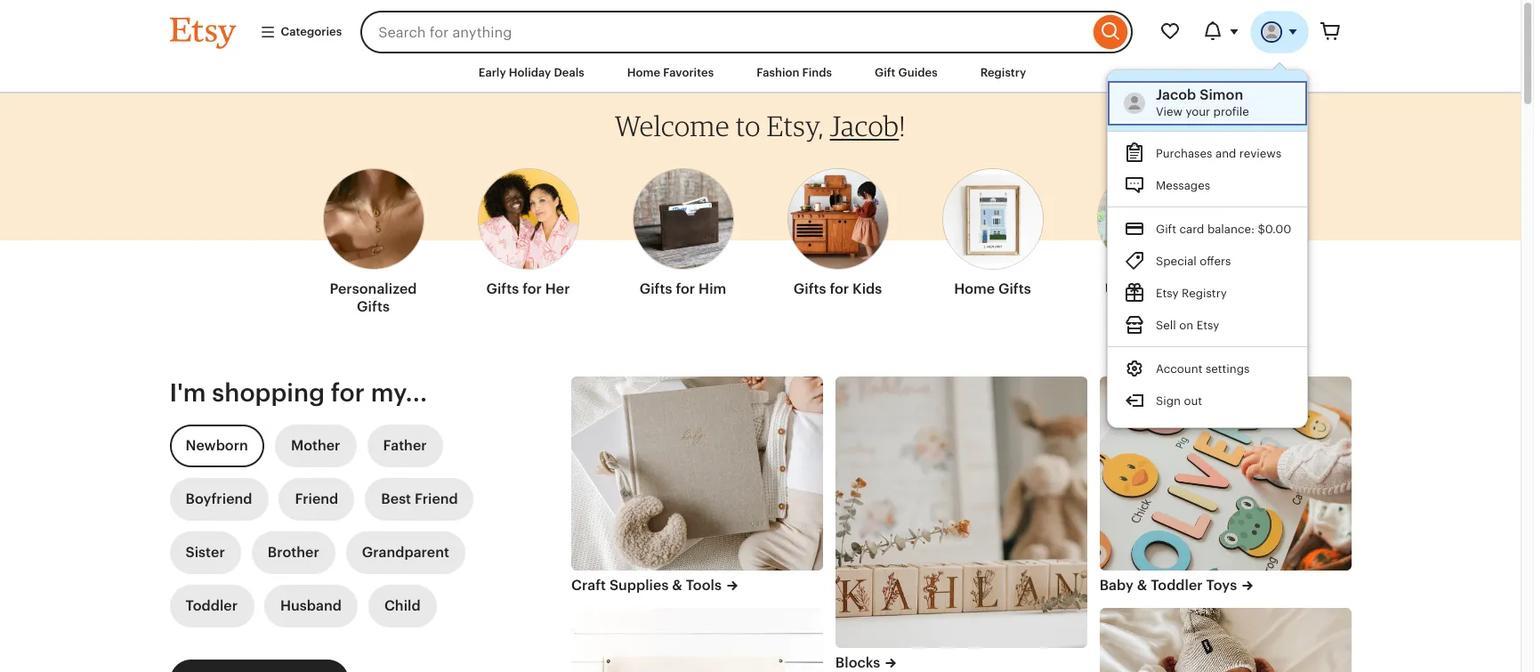 Task type: describe. For each thing, give the bounding box(es) containing it.
fashion finds
[[757, 66, 832, 79]]

!
[[899, 109, 906, 143]]

etsy inside "link"
[[1156, 286, 1179, 300]]

account
[[1156, 362, 1203, 375]]

card
[[1180, 222, 1205, 236]]

special offers
[[1156, 254, 1231, 268]]

sell on etsy
[[1156, 318, 1220, 332]]

gift card balance: $ 0.00
[[1156, 222, 1292, 236]]

mother
[[291, 437, 340, 454]]

gifts for kids link
[[787, 158, 889, 305]]

home for home favorites
[[627, 66, 661, 79]]

baby
[[1100, 577, 1134, 594]]

Search for anything text field
[[361, 11, 1089, 53]]

sister
[[186, 544, 225, 561]]

0 horizontal spatial jacob simon's avatar image
[[1124, 93, 1146, 114]]

menu bar containing early holiday deals
[[138, 53, 1384, 94]]

1 vertical spatial etsy
[[1197, 318, 1220, 332]]

0.00
[[1266, 222, 1292, 236]]

sign out
[[1156, 394, 1203, 407]]

none search field inside jacob simon banner
[[361, 11, 1133, 53]]

account settings
[[1156, 362, 1250, 375]]

gifts for him link
[[632, 158, 734, 305]]

him
[[699, 281, 727, 297]]

welcome
[[615, 109, 730, 143]]

personalized
[[330, 281, 417, 297]]

offers
[[1200, 254, 1231, 268]]

etsy,
[[767, 109, 824, 143]]

fashion finds link
[[743, 57, 846, 89]]

gift guides
[[875, 66, 938, 79]]

personalized name puzzle with animals | baby, toddler, kids toys | wooden toys | baby shower | christmas gifts | first birthday girl and boy image
[[1100, 377, 1352, 570]]

i'm
[[170, 378, 206, 407]]

brother
[[268, 544, 319, 561]]

gifts for her
[[486, 281, 570, 297]]

early
[[479, 66, 506, 79]]

categories
[[281, 25, 342, 38]]

baby memory book book | personalized baby book | gender neutral baby gift | baby shower gift | newborn memory book | baby book + photo album image
[[571, 377, 823, 570]]

view
[[1156, 105, 1183, 118]]

purchases and reviews link
[[1108, 137, 1308, 169]]

personalized gifts link
[[323, 158, 424, 323]]

messages
[[1156, 179, 1211, 192]]

finds
[[802, 66, 832, 79]]

grandparent
[[362, 544, 449, 561]]

unique gifts
[[1105, 281, 1190, 297]]

home favorites link
[[614, 57, 727, 89]]

gift for gift card balance: $ 0.00
[[1156, 222, 1177, 236]]

baby & toddler toys link
[[1100, 576, 1352, 596]]

my...
[[371, 378, 427, 407]]

categories button
[[246, 16, 355, 48]]

home for home gifts
[[954, 281, 995, 297]]

for for kids
[[830, 281, 849, 297]]

deals
[[554, 66, 585, 79]]

sell on etsy link
[[1108, 309, 1308, 341]]

special offers link
[[1108, 245, 1308, 277]]

registry link
[[967, 57, 1040, 89]]

1 friend from the left
[[295, 491, 339, 508]]

boyfriend
[[186, 491, 252, 508]]

& inside "link"
[[672, 577, 683, 594]]

profile
[[1214, 105, 1250, 118]]

craft
[[571, 577, 606, 594]]

best
[[381, 491, 411, 508]]

home gifts
[[954, 281, 1031, 297]]

gift guides link
[[862, 57, 951, 89]]

shopping
[[212, 378, 325, 407]]

etsy registry link
[[1108, 277, 1308, 309]]

account settings link
[[1108, 352, 1308, 385]]

2 friend from the left
[[415, 491, 458, 508]]

her
[[545, 281, 570, 297]]

settings
[[1206, 362, 1250, 375]]

view your profile element
[[1156, 86, 1292, 104]]



Task type: vqa. For each thing, say whether or not it's contained in the screenshot.
shop
no



Task type: locate. For each thing, give the bounding box(es) containing it.
gift left guides
[[875, 66, 896, 79]]

1 horizontal spatial jacob
[[1156, 86, 1197, 103]]

1 horizontal spatial gift
[[1156, 222, 1177, 236]]

favorites
[[663, 66, 714, 79]]

and
[[1216, 147, 1237, 160]]

holiday
[[509, 66, 551, 79]]

1 horizontal spatial friend
[[415, 491, 458, 508]]

for left him
[[676, 281, 695, 297]]

1 vertical spatial jacob
[[830, 109, 899, 143]]

1 vertical spatial gift
[[1156, 222, 1177, 236]]

kids
[[853, 281, 882, 297]]

tools
[[686, 577, 722, 594]]

reviews
[[1240, 147, 1282, 160]]

0 vertical spatial registry
[[981, 66, 1026, 79]]

None search field
[[361, 11, 1133, 53]]

personalized gifts
[[330, 281, 417, 315]]

special
[[1156, 254, 1197, 268]]

husband
[[280, 597, 342, 614]]

toddler left 'toys'
[[1151, 577, 1203, 594]]

your
[[1186, 105, 1211, 118]]

fashion
[[757, 66, 800, 79]]

gifts for her link
[[478, 158, 579, 305]]

gift for gift guides
[[875, 66, 896, 79]]

& right baby
[[1137, 577, 1148, 594]]

menu bar
[[138, 53, 1384, 94]]

gift inside menu bar
[[875, 66, 896, 79]]

jacob simon's avatar image
[[1261, 21, 1282, 43], [1124, 93, 1146, 114]]

jacob link
[[830, 109, 899, 143]]

etsy right on
[[1197, 318, 1220, 332]]

1 vertical spatial home
[[954, 281, 995, 297]]

1 horizontal spatial jacob simon's avatar image
[[1261, 21, 1282, 43]]

out
[[1184, 394, 1203, 407]]

1 horizontal spatial &
[[1137, 577, 1148, 594]]

gift inside jacob simon banner
[[1156, 222, 1177, 236]]

sign out link
[[1108, 385, 1308, 417]]

0 horizontal spatial etsy
[[1156, 286, 1179, 300]]

etsy
[[1156, 286, 1179, 300], [1197, 318, 1220, 332]]

early holiday deals link
[[465, 57, 598, 89]]

gift left card
[[1156, 222, 1177, 236]]

child
[[384, 597, 421, 614]]

simon
[[1200, 86, 1244, 103]]

jacob simon view your profile
[[1156, 86, 1250, 118]]

guides
[[899, 66, 938, 79]]

blocks
[[836, 654, 881, 671]]

0 vertical spatial home
[[627, 66, 661, 79]]

0 vertical spatial jacob
[[1156, 86, 1197, 103]]

registry right guides
[[981, 66, 1026, 79]]

i'm shopping for my...
[[170, 378, 427, 407]]

jacob inside the jacob simon view your profile
[[1156, 86, 1197, 103]]

registry up sell on etsy link
[[1182, 286, 1227, 300]]

messages link
[[1108, 169, 1308, 201]]

0 vertical spatial gift
[[875, 66, 896, 79]]

balance:
[[1208, 222, 1255, 236]]

& left tools at the bottom left
[[672, 577, 683, 594]]

2 & from the left
[[1137, 577, 1148, 594]]

best friend
[[381, 491, 458, 508]]

1 & from the left
[[672, 577, 683, 594]]

0 vertical spatial etsy
[[1156, 286, 1179, 300]]

etsy up sell
[[1156, 286, 1179, 300]]

1 horizontal spatial registry
[[1182, 286, 1227, 300]]

jacob down gift guides link
[[830, 109, 899, 143]]

1 horizontal spatial etsy
[[1197, 318, 1220, 332]]

for left her
[[523, 281, 542, 297]]

home
[[627, 66, 661, 79], [954, 281, 995, 297]]

1 vertical spatial jacob simon's avatar image
[[1124, 93, 1146, 114]]

on
[[1180, 318, 1194, 332]]

sell
[[1156, 318, 1177, 332]]

gifts
[[486, 281, 519, 297], [640, 281, 672, 297], [794, 281, 827, 297], [999, 281, 1031, 297], [1158, 281, 1190, 297], [357, 298, 390, 315]]

0 horizontal spatial gift
[[875, 66, 896, 79]]

craft supplies & tools link
[[571, 576, 823, 596]]

jacob simon's avatar image left view
[[1124, 93, 1146, 114]]

0 vertical spatial jacob simon's avatar image
[[1261, 21, 1282, 43]]

home gifts link
[[942, 158, 1044, 305]]

home inside menu bar
[[627, 66, 661, 79]]

toddler down sister
[[186, 597, 238, 614]]

unique gifts link
[[1097, 158, 1198, 305]]

registry
[[981, 66, 1026, 79], [1182, 286, 1227, 300]]

0 horizontal spatial &
[[672, 577, 683, 594]]

supplies
[[610, 577, 669, 594]]

for left my...
[[331, 378, 365, 407]]

jacob simon's avatar image up the view your profile element on the top right of the page
[[1261, 21, 1282, 43]]

1 vertical spatial toddler
[[186, 597, 238, 614]]

gifts inside personalized gifts
[[357, 298, 390, 315]]

to
[[736, 109, 761, 143]]

0 horizontal spatial home
[[627, 66, 661, 79]]

for for her
[[523, 281, 542, 297]]

0 horizontal spatial jacob
[[830, 109, 899, 143]]

home favorites
[[627, 66, 714, 79]]

sign
[[1156, 394, 1181, 407]]

welcome to etsy, jacob !
[[615, 109, 906, 143]]

friend right best
[[415, 491, 458, 508]]

early holiday deals
[[479, 66, 585, 79]]

baby & toddler toys
[[1100, 577, 1237, 594]]

toddler
[[1151, 577, 1203, 594], [186, 597, 238, 614]]

0 horizontal spatial toddler
[[186, 597, 238, 614]]

for left the "kids"
[[830, 281, 849, 297]]

gift
[[875, 66, 896, 79], [1156, 222, 1177, 236]]

friend
[[295, 491, 339, 508], [415, 491, 458, 508]]

for for him
[[676, 281, 695, 297]]

registry inside "link"
[[1182, 286, 1227, 300]]

$
[[1258, 222, 1266, 236]]

etsy registry
[[1156, 286, 1227, 300]]

purchases and reviews
[[1156, 147, 1282, 160]]

friend down mother
[[295, 491, 339, 508]]

1 horizontal spatial toddler
[[1151, 577, 1203, 594]]

0 horizontal spatial friend
[[295, 491, 339, 508]]

0 horizontal spatial registry
[[981, 66, 1026, 79]]

jacob up view
[[1156, 86, 1197, 103]]

1 vertical spatial registry
[[1182, 286, 1227, 300]]

1 horizontal spatial home
[[954, 281, 995, 297]]

gifts for him
[[640, 281, 727, 297]]

father
[[383, 437, 427, 454]]

toys
[[1207, 577, 1237, 594]]

craft supplies & tools
[[571, 577, 722, 594]]

unique
[[1105, 281, 1154, 297]]

jacob simon banner
[[138, 0, 1384, 428]]

gifts for kids
[[794, 281, 882, 297]]

purchases
[[1156, 147, 1213, 160]]

0 vertical spatial toddler
[[1151, 577, 1203, 594]]

floral wood alphabet blocks | personalized name | custom name blocks | handmade wood blocks | floral baby shower | floral nursery decor image
[[836, 377, 1087, 648]]

newborn
[[186, 437, 248, 454]]

for
[[523, 281, 542, 297], [676, 281, 695, 297], [830, 281, 849, 297], [331, 378, 365, 407]]



